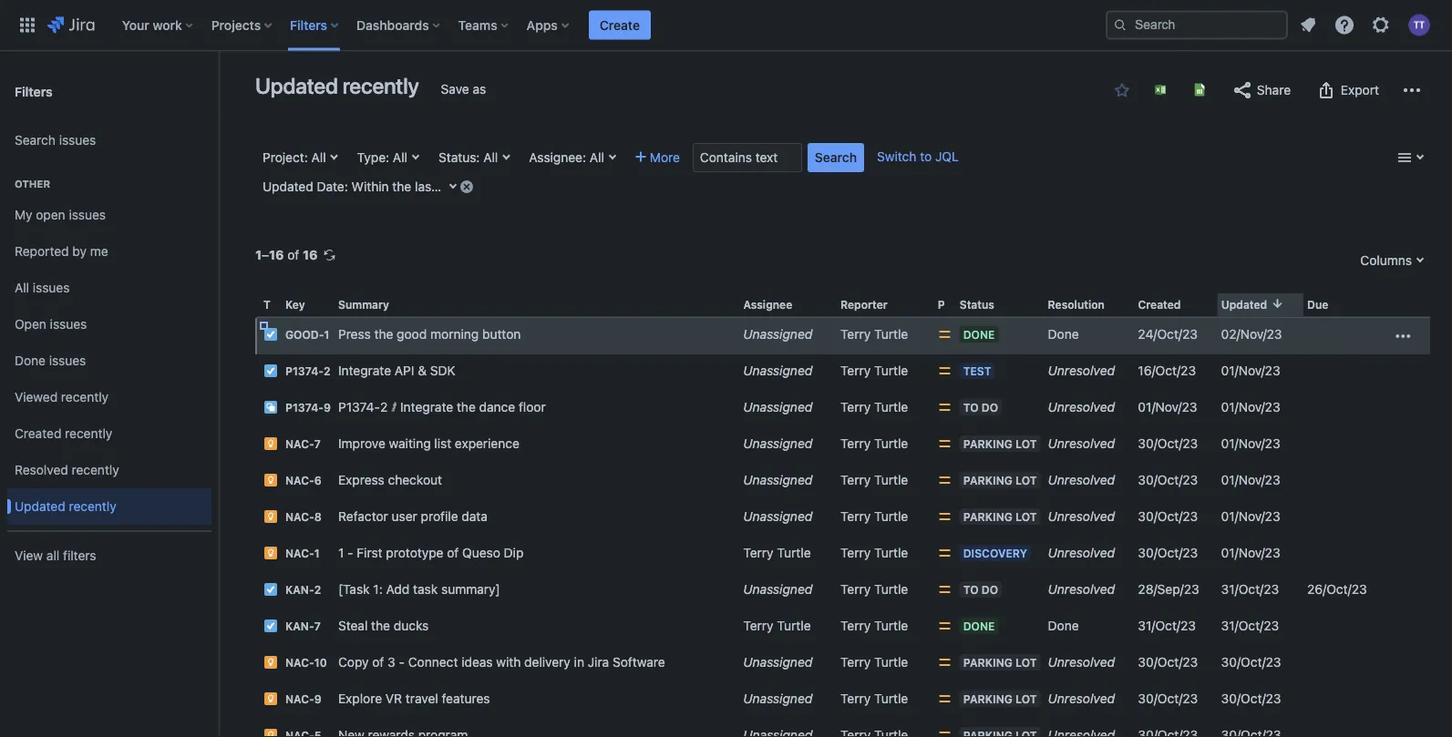Task type: describe. For each thing, give the bounding box(es) containing it.
assignee
[[743, 298, 793, 311]]

nac-10
[[285, 657, 327, 670]]

unresolved for [task 1: add task summary]
[[1048, 582, 1115, 597]]

issues for search issues
[[59, 133, 96, 148]]

other
[[15, 178, 50, 190]]

last
[[415, 179, 436, 194]]

p1374-2 integrate api & sdk
[[285, 363, 456, 379]]

24/oct/23
[[1138, 327, 1198, 342]]

discovery
[[963, 547, 1027, 560]]

unresolved for refactor user profile data
[[1048, 509, 1115, 524]]

notifications image
[[1297, 14, 1319, 36]]

ducks
[[394, 619, 429, 634]]

issues for all issues
[[33, 280, 70, 295]]

share link
[[1223, 76, 1300, 105]]

terry turtle for improve waiting list experience
[[841, 436, 908, 451]]

open in microsoft excel image
[[1153, 83, 1168, 97]]

30/oct/23 for refactor user profile data
[[1138, 509, 1198, 524]]

reported by me link
[[7, 233, 212, 270]]

viewed recently
[[15, 390, 109, 405]]

primary element
[[11, 0, 1106, 51]]

terry for steal the ducks
[[841, 619, 871, 634]]

with
[[496, 655, 521, 670]]

project:
[[263, 150, 308, 165]]

all
[[46, 549, 60, 564]]

assignee: all
[[529, 150, 604, 165]]

task
[[413, 582, 438, 597]]

terry for explore vr travel features
[[841, 692, 871, 707]]

nac-8 link
[[285, 511, 322, 524]]

your work
[[122, 17, 182, 32]]

2 lot from the top
[[1016, 474, 1037, 487]]

turtle for express checkout
[[874, 473, 908, 488]]

updated up 02/nov/23
[[1221, 298, 1268, 311]]

created for created recently
[[15, 426, 61, 441]]

updated date: within the last 1 week
[[263, 179, 479, 194]]

unresolved for explore vr travel features
[[1048, 692, 1115, 707]]

user
[[392, 509, 417, 524]]

unresolved for improve waiting list experience
[[1048, 436, 1115, 451]]

created for created
[[1138, 298, 1181, 311]]

turtle for refactor user profile data
[[874, 509, 908, 524]]

to for 01/nov/23
[[963, 401, 979, 414]]

the right steal
[[371, 619, 390, 634]]

terry turtle link for [task 1: add task summary]
[[841, 582, 908, 597]]

updated recently inside other group
[[15, 499, 116, 514]]

2 for kan-2
[[314, 584, 321, 597]]

improve waiting list experience
[[338, 436, 520, 451]]

terry turtle for explore vr travel features
[[841, 692, 908, 707]]

all for assignee: all
[[590, 150, 604, 165]]

2 horizontal spatial of
[[447, 546, 459, 561]]

Search issues using keywords text field
[[693, 143, 802, 172]]

t
[[263, 298, 271, 311]]

save as button
[[432, 75, 495, 104]]

terry for refactor user profile data
[[841, 509, 871, 524]]

good
[[397, 327, 427, 342]]

view all filters
[[15, 549, 96, 564]]

unassigned for express checkout
[[743, 473, 813, 488]]

recently for updated recently link on the left of the page
[[69, 499, 116, 514]]

p
[[938, 298, 945, 311]]

settings image
[[1370, 14, 1392, 36]]

1 unassigned from the top
[[743, 327, 813, 342]]

status:
[[439, 150, 480, 165]]

task image for [task 1: add task summary]
[[263, 583, 278, 597]]

terry turtle for express checkout
[[841, 473, 908, 488]]

remove criteria image
[[460, 179, 474, 194]]

1 - first prototype of queso dip
[[338, 546, 524, 561]]

2 for p1374-2
[[380, 400, 388, 415]]

1 vertical spatial integrate
[[400, 400, 453, 415]]

lot for -
[[1016, 657, 1037, 669]]

express
[[338, 473, 385, 488]]

your work button
[[116, 10, 200, 40]]

terry turtle link for refactor user profile data
[[841, 509, 908, 524]]

terry turtle for [task 1: add task summary]
[[841, 582, 908, 597]]

search issues link
[[7, 122, 212, 159]]

terry for 1 - first prototype of queso dip
[[841, 546, 871, 561]]

explore
[[338, 692, 382, 707]]

10
[[314, 657, 327, 670]]

all for status: all
[[483, 150, 498, 165]]

terry turtle for copy of 3 - connect ideas with delivery in jira software
[[841, 655, 908, 670]]

medium image for refactor user profile data
[[938, 510, 953, 524]]

7 for improve waiting list experience
[[314, 438, 321, 451]]

parking for features
[[963, 693, 1013, 706]]

medium image for copy of 3 - connect ideas with delivery in jira software
[[938, 656, 953, 670]]

as
[[473, 82, 486, 97]]

search issues
[[15, 133, 96, 148]]

to do for 01/nov/23
[[963, 401, 998, 414]]

the left last
[[392, 179, 411, 194]]

do for 28/sep/23
[[982, 584, 998, 596]]

search for search issues
[[15, 133, 56, 148]]

0 vertical spatial small image
[[1115, 83, 1130, 98]]

medium image for experience
[[938, 437, 953, 451]]

issues for open issues
[[50, 317, 87, 332]]

1 unresolved from the top
[[1048, 363, 1115, 379]]

explore vr travel features link
[[338, 692, 490, 707]]

due
[[1307, 298, 1329, 311]]

updated down filters popup button
[[255, 73, 338, 98]]

save
[[441, 82, 469, 97]]

idea image for 1 - first prototype of queso dip
[[263, 546, 278, 561]]

nac- for express
[[285, 475, 314, 487]]

nac- for copy
[[285, 657, 314, 670]]

ideas
[[462, 655, 493, 670]]

01/nov/23 for integrate api & sdk
[[1221, 363, 1281, 379]]

steal the ducks link
[[338, 619, 429, 634]]

key
[[285, 298, 305, 311]]

test
[[963, 365, 992, 378]]

parking lot for data
[[963, 511, 1037, 523]]

lot for experience
[[1016, 438, 1037, 451]]

open issues
[[15, 317, 87, 332]]

0 vertical spatial updated recently
[[255, 73, 419, 98]]

teams
[[458, 17, 498, 32]]

search image
[[1113, 18, 1128, 32]]

switch to jql link
[[877, 149, 959, 164]]

viewed recently link
[[7, 379, 212, 416]]

issues right "open"
[[69, 208, 106, 223]]

task image for steal the ducks
[[263, 619, 278, 634]]

projects button
[[206, 10, 279, 40]]

issues for done issues
[[49, 353, 86, 368]]

2 parking lot from the top
[[963, 474, 1037, 487]]

my
[[15, 208, 32, 223]]

Search field
[[1106, 10, 1288, 40]]

1 – 16 of 16
[[255, 248, 318, 263]]

idea image
[[263, 510, 278, 524]]

press
[[338, 327, 371, 342]]

26/oct/23
[[1307, 582, 1367, 597]]

filters button
[[285, 10, 346, 40]]

01/nov/23 for refactor user profile data
[[1221, 509, 1281, 524]]

30/oct/23 for copy of 3 - connect ideas with delivery in jira software
[[1138, 655, 1198, 670]]

unassigned for [task 1: add task summary]
[[743, 582, 813, 597]]

turtle for 1 - first prototype of queso dip
[[874, 546, 908, 561]]

0 horizontal spatial filters
[[15, 84, 53, 99]]

–
[[262, 248, 269, 263]]

reporter
[[841, 298, 888, 311]]

api
[[395, 363, 414, 379]]

task image for press the good morning button
[[263, 327, 278, 342]]

recently for created recently link
[[65, 426, 112, 441]]

9 for 01/nov/23
[[324, 402, 331, 415]]

1 horizontal spatial -
[[399, 655, 405, 670]]

nac-6
[[285, 475, 322, 487]]

p1374-9
[[285, 402, 331, 415]]

subtask image
[[263, 400, 278, 415]]

idea image for explore vr travel features
[[263, 692, 278, 707]]

nac-6 link
[[285, 475, 322, 487]]

[task
[[338, 582, 370, 597]]

search button
[[808, 143, 864, 172]]

01/nov/23 for improve waiting list experience
[[1221, 436, 1281, 451]]

0 vertical spatial integrate
[[338, 363, 391, 379]]

31/oct/23 for 28/sep/23
[[1221, 582, 1279, 597]]

terry for improve waiting list experience
[[841, 436, 871, 451]]

task image for integrate api & sdk
[[263, 364, 278, 379]]

turtle for improve waiting list experience
[[874, 436, 908, 451]]

2 medium image from the top
[[938, 473, 953, 488]]

in
[[574, 655, 584, 670]]

unassigned for copy of 3 - connect ideas with delivery in jira software
[[743, 655, 813, 670]]

by
[[72, 244, 87, 259]]

resolved recently
[[15, 463, 119, 478]]

refactor user profile data link
[[338, 509, 488, 524]]

resolution
[[1048, 298, 1105, 311]]

nac-7
[[285, 438, 321, 451]]

reported by me
[[15, 244, 108, 259]]

software
[[613, 655, 665, 670]]

kan-7
[[285, 621, 321, 633]]

turtle for explore vr travel features
[[874, 692, 908, 707]]

all issues
[[15, 280, 70, 295]]

turtle for steal the ducks
[[874, 619, 908, 634]]

sidebar navigation image
[[199, 73, 239, 109]]

switch to jql
[[877, 149, 959, 164]]

sdk
[[430, 363, 456, 379]]

apps
[[527, 17, 558, 32]]

turtle for copy of 3 - connect ideas with delivery in jira software
[[874, 655, 908, 670]]

integrate the dance floor link
[[400, 400, 546, 415]]

p1374- for p1374-2 integrate api & sdk
[[285, 365, 324, 378]]

other group
[[7, 159, 212, 531]]

press the good morning button link
[[338, 327, 521, 342]]

medium image for press the good morning button
[[938, 327, 953, 342]]

waiting
[[389, 436, 431, 451]]

p1374-9 link
[[285, 402, 331, 415]]

[task 1: add task summary] link
[[338, 582, 500, 597]]

view
[[15, 549, 43, 564]]

do for 01/nov/23
[[982, 401, 998, 414]]

2 unassigned from the top
[[743, 363, 813, 379]]

idea image for improve waiting list experience
[[263, 437, 278, 451]]

appswitcher icon image
[[16, 14, 38, 36]]



Task type: vqa. For each thing, say whether or not it's contained in the screenshot.
cancel 'button'
no



Task type: locate. For each thing, give the bounding box(es) containing it.
0 horizontal spatial p1374-2 link
[[285, 365, 331, 378]]

terry turtle link for copy of 3 - connect ideas with delivery in jira software
[[841, 655, 908, 670]]

1 7 from the top
[[314, 438, 321, 451]]

1 horizontal spatial filters
[[290, 17, 327, 32]]

terry for press the good morning button
[[841, 327, 871, 342]]

31/oct/23 for 31/oct/23
[[1221, 619, 1279, 634]]

share
[[1257, 83, 1291, 98]]

3
[[388, 655, 395, 670]]

save as
[[441, 82, 486, 97]]

0 horizontal spatial 2
[[314, 584, 321, 597]]

nac- down kan-7 link
[[285, 657, 314, 670]]

medium image
[[938, 437, 953, 451], [938, 473, 953, 488], [938, 692, 953, 707]]

nac-7 link
[[285, 438, 321, 451]]

0 vertical spatial p1374-2 link
[[285, 365, 331, 378]]

done inside done issues link
[[15, 353, 46, 368]]

medium image
[[938, 327, 953, 342], [938, 364, 953, 379], [938, 400, 953, 415], [938, 510, 953, 524], [938, 546, 953, 561], [938, 583, 953, 597], [938, 619, 953, 634], [938, 656, 953, 670], [938, 729, 953, 738]]

p1374-
[[285, 365, 324, 378], [338, 400, 380, 415], [285, 402, 324, 415]]

small image left 'open in microsoft excel' 'icon'
[[1115, 83, 1130, 98]]

1 vertical spatial 7
[[314, 621, 321, 633]]

filters right projects dropdown button
[[290, 17, 327, 32]]

0 vertical spatial 2
[[324, 365, 331, 378]]

3 unresolved from the top
[[1048, 436, 1115, 451]]

1 horizontal spatial of
[[372, 655, 384, 670]]

p1374- for p1374-2
[[338, 400, 380, 415]]

nac- for improve
[[285, 438, 314, 451]]

2 do from the top
[[982, 584, 998, 596]]

jira
[[588, 655, 609, 670]]

2 16 from the left
[[303, 248, 318, 263]]

kan- for [task 1: add task summary]
[[285, 584, 314, 597]]

within
[[352, 179, 389, 194]]

parking lot for -
[[963, 657, 1037, 669]]

9 unresolved from the top
[[1048, 692, 1115, 707]]

1 horizontal spatial search
[[815, 150, 857, 165]]

recently down viewed recently link
[[65, 426, 112, 441]]

5 unresolved from the top
[[1048, 509, 1115, 524]]

profile
[[421, 509, 458, 524]]

1 horizontal spatial p1374-2 link
[[338, 400, 397, 415]]

done issues link
[[7, 343, 212, 379]]

nac-1
[[285, 548, 320, 560]]

work
[[153, 17, 182, 32]]

1 16 from the left
[[269, 248, 284, 263]]

6 unresolved from the top
[[1048, 546, 1115, 561]]

8 unresolved from the top
[[1048, 655, 1115, 670]]

7 medium image from the top
[[938, 619, 953, 634]]

status: all
[[439, 150, 498, 165]]

turtle for integrate api & sdk
[[874, 363, 908, 379]]

prototype
[[386, 546, 444, 561]]

2 idea image from the top
[[263, 473, 278, 488]]

nac-
[[285, 438, 314, 451], [285, 475, 314, 487], [285, 511, 314, 524], [285, 548, 314, 560], [285, 657, 314, 670], [285, 694, 314, 706]]

terry turtle link for 1 - first prototype of queso dip
[[841, 546, 908, 561]]

nac-10 link
[[285, 657, 327, 670]]

of right – on the top of page
[[287, 248, 299, 263]]

9 down "10"
[[314, 694, 322, 706]]

to do down test on the right of the page
[[963, 401, 998, 414]]

1 to from the top
[[963, 401, 979, 414]]

terry turtle link for improve waiting list experience
[[841, 436, 908, 451]]

5 medium image from the top
[[938, 546, 953, 561]]

floor
[[519, 400, 546, 415]]

30/oct/23 for improve waiting list experience
[[1138, 436, 1198, 451]]

nac-8
[[285, 511, 322, 524]]

created down viewed at the bottom of the page
[[15, 426, 61, 441]]

16
[[269, 248, 284, 263], [303, 248, 318, 263]]

1 vertical spatial to do
[[963, 584, 998, 596]]

terry turtle for 1 - first prototype of queso dip
[[841, 546, 908, 561]]

parking lot for experience
[[963, 438, 1037, 451]]

to do for 28/sep/23
[[963, 584, 998, 596]]

issues up viewed recently
[[49, 353, 86, 368]]

1 horizontal spatial 9
[[324, 402, 331, 415]]

steal
[[338, 619, 368, 634]]

issues up my open issues
[[59, 133, 96, 148]]

nac- up nac-6
[[285, 438, 314, 451]]

copy of 3 - connect ideas with delivery in jira software link
[[338, 655, 665, 670]]

0 horizontal spatial 9
[[314, 694, 322, 706]]

2 horizontal spatial 2
[[380, 400, 388, 415]]

7 unresolved from the top
[[1048, 582, 1115, 597]]

integrate up the 'p1374-2'
[[338, 363, 391, 379]]

8 unassigned from the top
[[743, 655, 813, 670]]

medium image for 1 - first prototype of queso dip
[[938, 546, 953, 561]]

updated
[[255, 73, 338, 98], [263, 179, 313, 194], [1221, 298, 1268, 311], [15, 499, 65, 514]]

week
[[449, 179, 479, 194]]

search inside button
[[815, 150, 857, 165]]

to for 28/sep/23
[[963, 584, 979, 596]]

28/sep/23
[[1138, 582, 1200, 597]]

1 horizontal spatial updated recently
[[255, 73, 419, 98]]

summary]
[[441, 582, 500, 597]]

project: all
[[263, 150, 326, 165]]

6 medium image from the top
[[938, 583, 953, 597]]

1 task image from the top
[[263, 327, 278, 342]]

1 lot from the top
[[1016, 438, 1037, 451]]

view all filters link
[[7, 538, 212, 574]]

0 vertical spatial do
[[982, 401, 998, 414]]

p1374- up improve
[[338, 400, 380, 415]]

of
[[287, 248, 299, 263], [447, 546, 459, 561], [372, 655, 384, 670]]

0 horizontal spatial small image
[[1115, 83, 1130, 98]]

medium image for features
[[938, 692, 953, 707]]

open issues link
[[7, 306, 212, 343]]

recently for viewed recently link
[[61, 390, 109, 405]]

small image
[[1115, 83, 1130, 98], [1271, 296, 1285, 311]]

dashboards button
[[351, 10, 447, 40]]

1 inside "good-1 press the good morning button"
[[324, 329, 329, 342]]

terry turtle link for express checkout
[[841, 473, 908, 488]]

1 to do from the top
[[963, 401, 998, 414]]

2 task image from the top
[[263, 364, 278, 379]]

1:
[[373, 582, 383, 597]]

30/oct/23 for explore vr travel features
[[1138, 692, 1198, 707]]

nac- for explore
[[285, 694, 314, 706]]

2 up p1374-9
[[324, 365, 331, 378]]

terry turtle link for steal the ducks
[[841, 619, 908, 634]]

integrate api & sdk link
[[338, 363, 456, 379]]

idea image for express checkout
[[263, 473, 278, 488]]

features
[[442, 692, 490, 707]]

1 horizontal spatial 16
[[303, 248, 318, 263]]

search for search
[[815, 150, 857, 165]]

open in google sheets image
[[1193, 83, 1207, 97]]

terry turtle link for press the good morning button
[[841, 327, 908, 342]]

7 up 6
[[314, 438, 321, 451]]

1 medium image from the top
[[938, 327, 953, 342]]

1 idea image from the top
[[263, 437, 278, 451]]

4 lot from the top
[[1016, 657, 1037, 669]]

4 parking from the top
[[963, 657, 1013, 669]]

travel
[[406, 692, 438, 707]]

1 vertical spatial of
[[447, 546, 459, 561]]

search up other
[[15, 133, 56, 148]]

1 medium image from the top
[[938, 437, 953, 451]]

2
[[324, 365, 331, 378], [380, 400, 388, 415], [314, 584, 321, 597]]

created inside other group
[[15, 426, 61, 441]]

4 parking lot from the top
[[963, 657, 1037, 669]]

terry for integrate api & sdk
[[841, 363, 871, 379]]

0 horizontal spatial -
[[347, 546, 353, 561]]

kan-
[[285, 584, 314, 597], [285, 621, 314, 633]]

jql
[[935, 149, 959, 164]]

0 horizontal spatial 16
[[269, 248, 284, 263]]

idea image
[[263, 437, 278, 451], [263, 473, 278, 488], [263, 546, 278, 561], [263, 656, 278, 670], [263, 692, 278, 707], [263, 729, 278, 738]]

task image left kan-7 link
[[263, 619, 278, 634]]

0 horizontal spatial integrate
[[338, 363, 391, 379]]

all up 'open'
[[15, 280, 29, 295]]

all right 'assignee:'
[[590, 150, 604, 165]]

task image
[[263, 327, 278, 342], [263, 364, 278, 379], [263, 583, 278, 597], [263, 619, 278, 634]]

2 to from the top
[[963, 584, 979, 596]]

1 vertical spatial -
[[399, 655, 405, 670]]

checkout
[[388, 473, 442, 488]]

updated inside updated recently link
[[15, 499, 65, 514]]

search
[[15, 133, 56, 148], [815, 150, 857, 165]]

small image left due
[[1271, 296, 1285, 311]]

0 vertical spatial medium image
[[938, 437, 953, 451]]

4 task image from the top
[[263, 619, 278, 634]]

1 nac- from the top
[[285, 438, 314, 451]]

1 vertical spatial p1374-2 link
[[338, 400, 397, 415]]

0 vertical spatial to do
[[963, 401, 998, 414]]

1 horizontal spatial integrate
[[400, 400, 453, 415]]

7 unassigned from the top
[[743, 582, 813, 597]]

medium image for [task 1: add task summary]
[[938, 583, 953, 597]]

1 horizontal spatial small image
[[1271, 296, 1285, 311]]

filters up the search issues
[[15, 84, 53, 99]]

1 vertical spatial small image
[[1271, 296, 1285, 311]]

nac- down nac-10
[[285, 694, 314, 706]]

more
[[650, 150, 680, 165]]

terry for [task 1: add task summary]
[[841, 582, 871, 597]]

medium image for integrate api & sdk
[[938, 364, 953, 379]]

unresolved for express checkout
[[1048, 473, 1115, 488]]

2 vertical spatial 2
[[314, 584, 321, 597]]

2 7 from the top
[[314, 621, 321, 633]]

columns
[[1361, 253, 1412, 268]]

terry turtle link for integrate api & sdk
[[841, 363, 908, 379]]

6 nac- from the top
[[285, 694, 314, 706]]

kan-2 link
[[285, 584, 321, 597]]

7 for steal the ducks
[[314, 621, 321, 633]]

turtle for press the good morning button
[[874, 327, 908, 342]]

16 right – on the top of page
[[303, 248, 318, 263]]

steal the ducks
[[338, 619, 429, 634]]

2 kan- from the top
[[285, 621, 314, 633]]

7 left steal
[[314, 621, 321, 633]]

issues up open issues
[[33, 280, 70, 295]]

5 unassigned from the top
[[743, 473, 813, 488]]

5 lot from the top
[[1016, 693, 1037, 706]]

1
[[439, 179, 445, 194], [255, 248, 262, 263], [324, 329, 329, 342], [338, 546, 344, 561], [314, 548, 320, 560]]

1 vertical spatial kan-
[[285, 621, 314, 633]]

unassigned for improve waiting list experience
[[743, 436, 813, 451]]

[task 1: add task summary]
[[338, 582, 500, 597]]

teams button
[[453, 10, 516, 40]]

p1374-2 link up p1374-9
[[285, 365, 331, 378]]

good-1 press the good morning button
[[285, 327, 521, 342]]

6
[[314, 475, 322, 487]]

1 vertical spatial to
[[963, 584, 979, 596]]

parking for experience
[[963, 438, 1013, 451]]

p1374-2 link down p1374-2 integrate api & sdk
[[338, 400, 397, 415]]

refactor
[[338, 509, 388, 524]]

lot for data
[[1016, 511, 1037, 523]]

0 vertical spatial -
[[347, 546, 353, 561]]

updated down "resolved" at the bottom left of the page
[[15, 499, 65, 514]]

3 parking lot from the top
[[963, 511, 1037, 523]]

of left 3
[[372, 655, 384, 670]]

the left good
[[374, 327, 393, 342]]

unresolved for 1 - first prototype of queso dip
[[1048, 546, 1115, 561]]

1 horizontal spatial 2
[[324, 365, 331, 378]]

nac- for 1
[[285, 548, 314, 560]]

0 horizontal spatial search
[[15, 133, 56, 148]]

5 idea image from the top
[[263, 692, 278, 707]]

kan- for steal the ducks
[[285, 621, 314, 633]]

0 horizontal spatial created
[[15, 426, 61, 441]]

5 parking lot from the top
[[963, 693, 1037, 706]]

2 for p1374-2 integrate api & sdk
[[324, 365, 331, 378]]

3 unassigned from the top
[[743, 400, 813, 415]]

6 idea image from the top
[[263, 729, 278, 738]]

1 do from the top
[[982, 401, 998, 414]]

lot for features
[[1016, 693, 1037, 706]]

0 vertical spatial kan-
[[285, 584, 314, 597]]

terry turtle for steal the ducks
[[841, 619, 908, 634]]

all inside other group
[[15, 280, 29, 295]]

2 nac- from the top
[[285, 475, 314, 487]]

data
[[462, 509, 488, 524]]

created up 24/oct/23
[[1138, 298, 1181, 311]]

30/oct/23 for 1 - first prototype of queso dip
[[1138, 546, 1198, 561]]

p1374- inside p1374-2 integrate api & sdk
[[285, 365, 324, 378]]

search left switch
[[815, 150, 857, 165]]

01/nov/23 for 1 - first prototype of queso dip
[[1221, 546, 1281, 561]]

terry turtle for press the good morning button
[[841, 327, 908, 342]]

2 medium image from the top
[[938, 364, 953, 379]]

recently up created recently
[[61, 390, 109, 405]]

2 parking from the top
[[963, 474, 1013, 487]]

the left the dance
[[457, 400, 476, 415]]

9 medium image from the top
[[938, 729, 953, 738]]

recently down created recently link
[[72, 463, 119, 478]]

0 vertical spatial filters
[[290, 17, 327, 32]]

3 parking from the top
[[963, 511, 1013, 523]]

nac- down nac-7
[[285, 475, 314, 487]]

vr
[[386, 692, 402, 707]]

all for type: all
[[393, 150, 408, 165]]

unresolved for copy of 3 - connect ideas with delivery in jira software
[[1048, 655, 1115, 670]]

terry for express checkout
[[841, 473, 871, 488]]

1 vertical spatial created
[[15, 426, 61, 441]]

5 parking from the top
[[963, 693, 1013, 706]]

2 vertical spatial of
[[372, 655, 384, 670]]

turtle
[[874, 327, 908, 342], [874, 363, 908, 379], [874, 400, 908, 415], [874, 436, 908, 451], [874, 473, 908, 488], [874, 509, 908, 524], [777, 546, 811, 561], [874, 546, 908, 561], [874, 582, 908, 597], [777, 619, 811, 634], [874, 619, 908, 634], [874, 655, 908, 670], [874, 692, 908, 707]]

resolved recently link
[[7, 452, 212, 489]]

columns button
[[1352, 246, 1431, 275]]

to down discovery
[[963, 584, 979, 596]]

filters inside filters popup button
[[290, 17, 327, 32]]

issues right 'open'
[[50, 317, 87, 332]]

2 inside p1374-2 integrate api & sdk
[[324, 365, 331, 378]]

updated down project:
[[263, 179, 313, 194]]

3 idea image from the top
[[263, 546, 278, 561]]

1 kan- from the top
[[285, 584, 314, 597]]

terry turtle link for explore vr travel features
[[841, 692, 908, 707]]

8 medium image from the top
[[938, 656, 953, 670]]

turtle for [task 1: add task summary]
[[874, 582, 908, 597]]

to down test on the right of the page
[[963, 401, 979, 414]]

p1374- down good-
[[285, 365, 324, 378]]

medium image for steal the ducks
[[938, 619, 953, 634]]

0 vertical spatial 9
[[324, 402, 331, 415]]

9 for 30/oct/23
[[314, 694, 322, 706]]

recently down dashboards
[[343, 73, 419, 98]]

type: all
[[357, 150, 408, 165]]

1 vertical spatial 2
[[380, 400, 388, 415]]

9 left the 'p1374-2'
[[324, 402, 331, 415]]

help image
[[1334, 14, 1356, 36]]

parking lot for features
[[963, 693, 1037, 706]]

parking for data
[[963, 511, 1013, 523]]

nac-9 link
[[285, 694, 322, 706]]

nac- up the kan-2
[[285, 548, 314, 560]]

task image left the kan-2
[[263, 583, 278, 597]]

6 unassigned from the top
[[743, 509, 813, 524]]

4 unassigned from the top
[[743, 436, 813, 451]]

to do down discovery
[[963, 584, 998, 596]]

open
[[15, 317, 46, 332]]

0 vertical spatial of
[[287, 248, 299, 263]]

2 unresolved from the top
[[1048, 400, 1115, 415]]

3 lot from the top
[[1016, 511, 1037, 523]]

to do
[[963, 401, 998, 414], [963, 584, 998, 596]]

2 left [task
[[314, 584, 321, 597]]

1 vertical spatial search
[[815, 150, 857, 165]]

3 medium image from the top
[[938, 400, 953, 415]]

export button
[[1307, 76, 1389, 105]]

1 vertical spatial medium image
[[938, 473, 953, 488]]

2 to do from the top
[[963, 584, 998, 596]]

summary
[[338, 298, 389, 311]]

5 nac- from the top
[[285, 657, 314, 670]]

- left first
[[347, 546, 353, 561]]

the
[[392, 179, 411, 194], [374, 327, 393, 342], [457, 400, 476, 415], [371, 619, 390, 634]]

your profile and settings image
[[1409, 14, 1431, 36]]

3 nac- from the top
[[285, 511, 314, 524]]

good-
[[285, 329, 324, 342]]

1 vertical spatial do
[[982, 584, 998, 596]]

- right 3
[[399, 655, 405, 670]]

16 up t
[[269, 248, 284, 263]]

&
[[418, 363, 427, 379]]

all right type:
[[393, 150, 408, 165]]

recently for resolved recently link
[[72, 463, 119, 478]]

0 vertical spatial search
[[15, 133, 56, 148]]

01/nov/23 for express checkout
[[1221, 473, 1281, 488]]

me
[[90, 244, 108, 259]]

all up date:
[[311, 150, 326, 165]]

1 vertical spatial updated recently
[[15, 499, 116, 514]]

jira image
[[47, 14, 95, 36], [47, 14, 95, 36]]

4 unresolved from the top
[[1048, 473, 1115, 488]]

of left the queso
[[447, 546, 459, 561]]

banner containing your work
[[0, 0, 1452, 51]]

updated recently down filters popup button
[[255, 73, 419, 98]]

updated recently down resolved recently in the left of the page
[[15, 499, 116, 514]]

nac- right idea image at the left
[[285, 511, 314, 524]]

first
[[357, 546, 383, 561]]

0 horizontal spatial of
[[287, 248, 299, 263]]

do down discovery
[[982, 584, 998, 596]]

recently down resolved recently link
[[69, 499, 116, 514]]

done issues
[[15, 353, 86, 368]]

do
[[982, 401, 998, 414], [982, 584, 998, 596]]

30/oct/23 for express checkout
[[1138, 473, 1198, 488]]

p1374- right subtask icon
[[285, 402, 324, 415]]

created recently
[[15, 426, 112, 441]]

3 medium image from the top
[[938, 692, 953, 707]]

kan- down nac-1 link on the bottom left
[[285, 584, 314, 597]]

kan- down kan-2 link
[[285, 621, 314, 633]]

idea image for copy of 3 - connect ideas with delivery in jira software
[[263, 656, 278, 670]]

terry for copy of 3 - connect ideas with delivery in jira software
[[841, 655, 871, 670]]

1 parking from the top
[[963, 438, 1013, 451]]

copy of 3 - connect ideas with delivery in jira software
[[338, 655, 665, 670]]

4 nac- from the top
[[285, 548, 314, 560]]

p1374-2
[[338, 400, 388, 415]]

0 vertical spatial created
[[1138, 298, 1181, 311]]

terry turtle for refactor user profile data
[[841, 509, 908, 524]]

4 idea image from the top
[[263, 656, 278, 670]]

0 vertical spatial to
[[963, 401, 979, 414]]

all right status:
[[483, 150, 498, 165]]

more button
[[628, 143, 687, 172]]

updated recently link
[[7, 489, 212, 525]]

9 unassigned from the top
[[743, 692, 813, 707]]

1 vertical spatial 9
[[314, 694, 322, 706]]

unassigned for refactor user profile data
[[743, 509, 813, 524]]

4 medium image from the top
[[938, 510, 953, 524]]

task image down t
[[263, 327, 278, 342]]

2 down integrate api & sdk link
[[380, 400, 388, 415]]

banner
[[0, 0, 1452, 51]]

0 horizontal spatial updated recently
[[15, 499, 116, 514]]

1 parking lot from the top
[[963, 438, 1037, 451]]

0 vertical spatial 7
[[314, 438, 321, 451]]

do down test on the right of the page
[[982, 401, 998, 414]]

filters
[[290, 17, 327, 32], [15, 84, 53, 99]]

3 task image from the top
[[263, 583, 278, 597]]

2 vertical spatial medium image
[[938, 692, 953, 707]]

delivery
[[524, 655, 571, 670]]

terry turtle for integrate api & sdk
[[841, 363, 908, 379]]

task image up subtask icon
[[263, 364, 278, 379]]

1 vertical spatial filters
[[15, 84, 53, 99]]

integrate up improve waiting list experience link
[[400, 400, 453, 415]]

1 horizontal spatial created
[[1138, 298, 1181, 311]]



